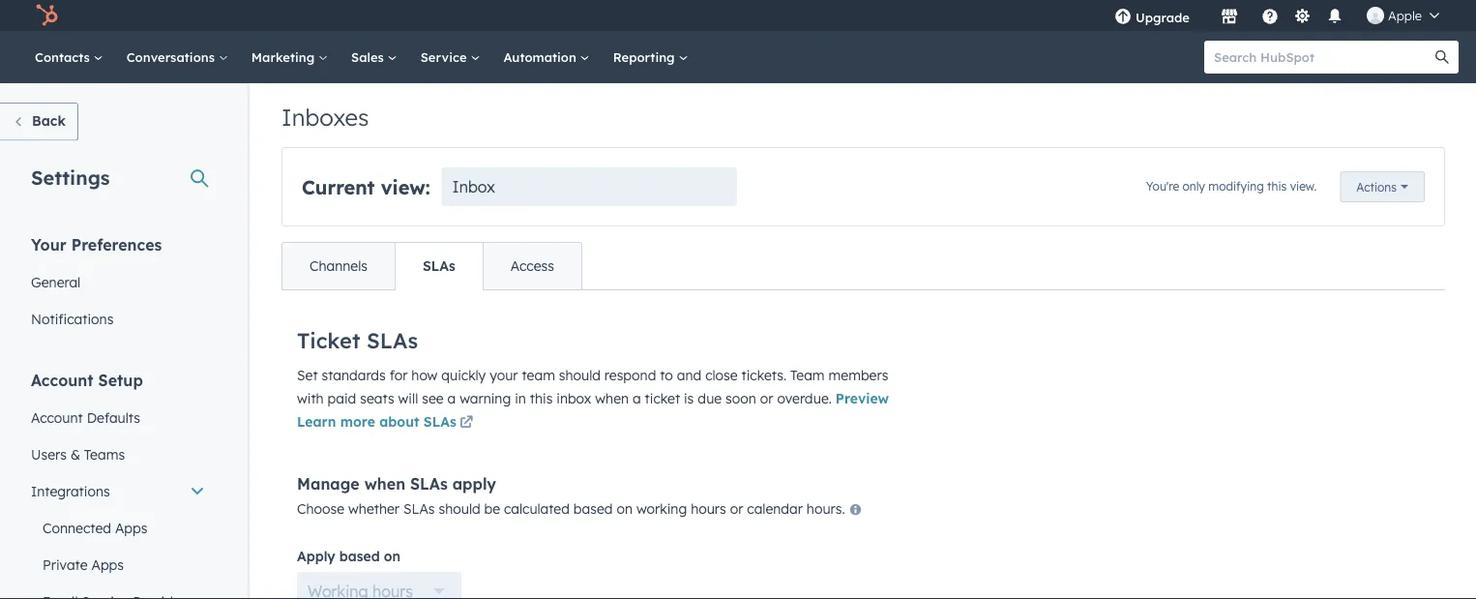 Task type: describe. For each thing, give the bounding box(es) containing it.
tickets.
[[742, 367, 787, 384]]

working
[[637, 500, 687, 517]]

settings link
[[1291, 5, 1315, 26]]

actions button
[[1341, 171, 1425, 202]]

&
[[71, 446, 80, 463]]

close
[[706, 367, 738, 384]]

conversations
[[126, 49, 219, 65]]

hubspot link
[[23, 4, 73, 27]]

you're
[[1147, 179, 1180, 193]]

inbox button
[[442, 167, 737, 206]]

1 vertical spatial should
[[439, 500, 481, 517]]

in
[[515, 390, 526, 407]]

marketplaces button
[[1210, 0, 1250, 31]]

notifications button
[[1319, 0, 1352, 31]]

automation
[[504, 49, 580, 65]]

choose whether slas should be calculated based on working hours or calendar hours.
[[297, 500, 849, 517]]

view.
[[1291, 179, 1317, 193]]

choose
[[297, 500, 345, 517]]

general link
[[19, 264, 217, 300]]

contacts
[[35, 49, 94, 65]]

sales link
[[340, 31, 409, 83]]

connected
[[43, 519, 111, 536]]

apply based on
[[297, 548, 401, 565]]

search button
[[1426, 41, 1459, 74]]

reporting
[[613, 49, 679, 65]]

with
[[297, 390, 324, 407]]

1 vertical spatial on
[[384, 548, 401, 565]]

to
[[660, 367, 673, 384]]

warning
[[460, 390, 511, 407]]

about
[[379, 413, 420, 430]]

slas left "apply" on the left
[[410, 474, 448, 493]]

preferences
[[71, 235, 162, 254]]

your preferences
[[31, 235, 162, 254]]

soon
[[726, 390, 757, 407]]

see
[[422, 390, 444, 407]]

setup
[[98, 370, 143, 390]]

users
[[31, 446, 67, 463]]

hubspot image
[[35, 4, 58, 27]]

1 a from the left
[[448, 390, 456, 407]]

for
[[390, 367, 408, 384]]

conversations link
[[115, 31, 240, 83]]

apps for private apps
[[91, 556, 124, 573]]

1 link opens in a new window image from the top
[[460, 412, 473, 435]]

link opens in a new window image inside learn more about slas link
[[460, 417, 473, 430]]

private apps link
[[19, 546, 217, 583]]

apple
[[1389, 7, 1423, 23]]

ticket
[[297, 326, 360, 353]]

notifications link
[[19, 300, 217, 337]]

service
[[421, 49, 471, 65]]

calendar
[[747, 500, 803, 517]]

private apps
[[43, 556, 124, 573]]

current view:
[[302, 175, 430, 199]]

menu containing apple
[[1101, 0, 1454, 31]]

your preferences element
[[19, 234, 217, 337]]

help image
[[1262, 9, 1279, 26]]

back
[[32, 112, 66, 129]]

apps for connected apps
[[115, 519, 148, 536]]

your
[[490, 367, 518, 384]]

actions
[[1357, 180, 1397, 194]]

connected apps link
[[19, 510, 217, 546]]

inboxes
[[282, 103, 369, 132]]

and
[[677, 367, 702, 384]]

current
[[302, 175, 375, 199]]

due
[[698, 390, 722, 407]]

marketplaces image
[[1221, 9, 1239, 26]]

channels link
[[283, 243, 395, 289]]

0 vertical spatial this
[[1268, 179, 1287, 193]]

upgrade
[[1136, 9, 1190, 25]]

your
[[31, 235, 67, 254]]

respond
[[605, 367, 656, 384]]

contacts link
[[23, 31, 115, 83]]

Search HubSpot search field
[[1205, 41, 1442, 74]]

manage
[[297, 474, 360, 493]]

apple button
[[1356, 0, 1452, 31]]

calculated
[[504, 500, 570, 517]]

teams
[[84, 446, 125, 463]]

seats
[[360, 390, 395, 407]]

account defaults link
[[19, 399, 217, 436]]

set standards for how quickly your team should respond to and close tickets. team members with paid seats will see a warning in this inbox when a ticket is due soon or overdue. preview
[[297, 367, 889, 407]]

1 horizontal spatial based
[[574, 500, 613, 517]]

apply
[[297, 548, 335, 565]]

hours
[[691, 500, 727, 517]]

how
[[412, 367, 438, 384]]

settings
[[31, 165, 110, 189]]



Task type: locate. For each thing, give the bounding box(es) containing it.
learn more about slas
[[297, 413, 457, 430]]

integrations button
[[19, 473, 217, 510]]

users & teams link
[[19, 436, 217, 473]]

modifying
[[1209, 179, 1265, 193]]

preview
[[836, 390, 889, 407]]

channels
[[310, 257, 368, 274]]

2 a from the left
[[633, 390, 641, 407]]

menu item
[[1204, 0, 1208, 31]]

notifications
[[31, 310, 114, 327]]

back link
[[0, 103, 78, 141]]

1 account from the top
[[31, 370, 94, 390]]

1 vertical spatial account
[[31, 409, 83, 426]]

set
[[297, 367, 318, 384]]

1 vertical spatial apps
[[91, 556, 124, 573]]

account setup element
[[19, 369, 217, 599]]

this left view.
[[1268, 179, 1287, 193]]

0 horizontal spatial based
[[339, 548, 380, 565]]

apps down integrations button
[[115, 519, 148, 536]]

members
[[829, 367, 889, 384]]

2 link opens in a new window image from the top
[[460, 417, 473, 430]]

general
[[31, 273, 81, 290]]

upgrade image
[[1115, 9, 1132, 26]]

or
[[760, 390, 774, 407], [730, 500, 744, 517]]

users & teams
[[31, 446, 125, 463]]

0 vertical spatial apps
[[115, 519, 148, 536]]

when up whether
[[364, 474, 406, 493]]

this right in
[[530, 390, 553, 407]]

connected apps
[[43, 519, 148, 536]]

notifications image
[[1327, 9, 1344, 26]]

1 vertical spatial or
[[730, 500, 744, 517]]

when
[[595, 390, 629, 407], [364, 474, 406, 493]]

menu
[[1101, 0, 1454, 31]]

private
[[43, 556, 88, 573]]

should inside set standards for how quickly your team should respond to and close tickets. team members with paid seats will see a warning in this inbox when a ticket is due soon or overdue. preview
[[559, 367, 601, 384]]

0 horizontal spatial or
[[730, 500, 744, 517]]

1 horizontal spatial on
[[617, 500, 633, 517]]

team
[[791, 367, 825, 384]]

apps
[[115, 519, 148, 536], [91, 556, 124, 573]]

only
[[1183, 179, 1206, 193]]

automation link
[[492, 31, 602, 83]]

0 vertical spatial when
[[595, 390, 629, 407]]

0 vertical spatial based
[[574, 500, 613, 517]]

0 vertical spatial should
[[559, 367, 601, 384]]

should up inbox
[[559, 367, 601, 384]]

slas link
[[395, 243, 483, 289]]

1 horizontal spatial when
[[595, 390, 629, 407]]

hours.
[[807, 500, 845, 517]]

access link
[[483, 243, 582, 289]]

you're only modifying this view.
[[1147, 179, 1317, 193]]

this
[[1268, 179, 1287, 193], [530, 390, 553, 407]]

should down "apply" on the left
[[439, 500, 481, 517]]

more
[[340, 413, 375, 430]]

account for account defaults
[[31, 409, 83, 426]]

0 horizontal spatial on
[[384, 548, 401, 565]]

1 horizontal spatial this
[[1268, 179, 1287, 193]]

0 horizontal spatial should
[[439, 500, 481, 517]]

account for account setup
[[31, 370, 94, 390]]

bob builder image
[[1367, 7, 1385, 24]]

ticket
[[645, 390, 680, 407]]

slas
[[423, 257, 456, 274], [367, 326, 418, 353], [424, 413, 457, 430], [410, 474, 448, 493], [404, 500, 435, 517]]

tab list
[[282, 242, 583, 290]]

0 horizontal spatial when
[[364, 474, 406, 493]]

slas down "see"
[[424, 413, 457, 430]]

0 horizontal spatial this
[[530, 390, 553, 407]]

sales
[[351, 49, 388, 65]]

account up users
[[31, 409, 83, 426]]

be
[[484, 500, 500, 517]]

on
[[617, 500, 633, 517], [384, 548, 401, 565]]

account setup
[[31, 370, 143, 390]]

1 horizontal spatial or
[[760, 390, 774, 407]]

slas down manage when slas apply
[[404, 500, 435, 517]]

apps down "connected apps" link
[[91, 556, 124, 573]]

integrations
[[31, 482, 110, 499]]

1 horizontal spatial should
[[559, 367, 601, 384]]

0 vertical spatial or
[[760, 390, 774, 407]]

slas up for
[[367, 326, 418, 353]]

1 vertical spatial when
[[364, 474, 406, 493]]

inbox
[[452, 177, 495, 196]]

or inside set standards for how quickly your team should respond to and close tickets. team members with paid seats will see a warning in this inbox when a ticket is due soon or overdue. preview
[[760, 390, 774, 407]]

on down whether
[[384, 548, 401, 565]]

when down 'respond'
[[595, 390, 629, 407]]

1 vertical spatial based
[[339, 548, 380, 565]]

or down "tickets."
[[760, 390, 774, 407]]

ticket slas
[[297, 326, 418, 353]]

learn
[[297, 413, 336, 430]]

marketing link
[[240, 31, 340, 83]]

marketing
[[251, 49, 318, 65]]

a right "see"
[[448, 390, 456, 407]]

overdue.
[[777, 390, 832, 407]]

account up account defaults
[[31, 370, 94, 390]]

0 vertical spatial on
[[617, 500, 633, 517]]

on left working
[[617, 500, 633, 517]]

access
[[511, 257, 554, 274]]

based right apply
[[339, 548, 380, 565]]

or right hours
[[730, 500, 744, 517]]

learn more about slas link
[[297, 412, 477, 435]]

0 horizontal spatial a
[[448, 390, 456, 407]]

settings image
[[1294, 8, 1312, 26]]

inbox
[[557, 390, 592, 407]]

preview button
[[836, 390, 889, 407]]

based
[[574, 500, 613, 517], [339, 548, 380, 565]]

defaults
[[87, 409, 140, 426]]

1 vertical spatial this
[[530, 390, 553, 407]]

will
[[398, 390, 418, 407]]

slas down view:
[[423, 257, 456, 274]]

1 horizontal spatial a
[[633, 390, 641, 407]]

when inside set standards for how quickly your team should respond to and close tickets. team members with paid seats will see a warning in this inbox when a ticket is due soon or overdue. preview
[[595, 390, 629, 407]]

0 vertical spatial account
[[31, 370, 94, 390]]

paid
[[328, 390, 356, 407]]

manage when slas apply
[[297, 474, 496, 493]]

reporting link
[[602, 31, 700, 83]]

account defaults
[[31, 409, 140, 426]]

apply
[[453, 474, 496, 493]]

based right calculated
[[574, 500, 613, 517]]

link opens in a new window image
[[460, 412, 473, 435], [460, 417, 473, 430]]

team
[[522, 367, 555, 384]]

2 account from the top
[[31, 409, 83, 426]]

a down 'respond'
[[633, 390, 641, 407]]

a
[[448, 390, 456, 407], [633, 390, 641, 407]]

service link
[[409, 31, 492, 83]]

account
[[31, 370, 94, 390], [31, 409, 83, 426]]

tab list containing channels
[[282, 242, 583, 290]]

help button
[[1254, 0, 1287, 31]]

search image
[[1436, 50, 1450, 64]]

this inside set standards for how quickly your team should respond to and close tickets. team members with paid seats will see a warning in this inbox when a ticket is due soon or overdue. preview
[[530, 390, 553, 407]]



Task type: vqa. For each thing, say whether or not it's contained in the screenshot.
(Sales associated with Sent
no



